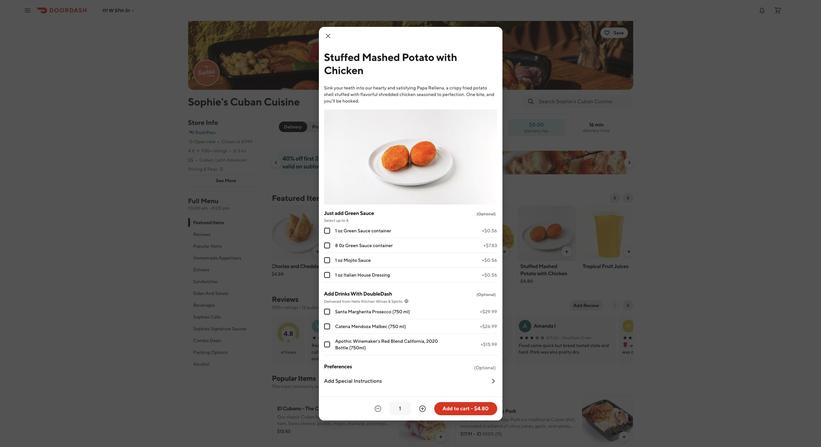 Task type: describe. For each thing, give the bounding box(es) containing it.
add drinks with doubledash group
[[324, 290, 497, 355]]

el cubano - the cuban sophie's spicy chicken sandwich
[[415, 343, 482, 355]]

0 vertical spatial 930+
[[201, 148, 212, 154]]

0 horizontal spatial of
[[281, 350, 284, 355]]

roasted inside slow roasted mojo pork our slow roasted mojo pork is a traditional cuban dish, marinated in a blend of citrus juices, garlic, and spices, then slow-roasted to juicy, tender perfection. it's a flavorful and satisfying option for any meal.
[[483, 430, 498, 436]]

and up the it's
[[549, 424, 557, 429]]

spicy
[[433, 350, 444, 355]]

w
[[109, 8, 114, 13]]

to inside 40% off first 2 orders up to $10 off with 40welcome, valid on subtotals $15
[[345, 155, 351, 162]]

0 vertical spatial slow
[[461, 408, 472, 415]]

delivery inside 16 min delivery time
[[583, 128, 600, 133]]

green for add
[[345, 210, 359, 216]]

green plantains
[[458, 263, 495, 270]]

1 vertical spatial mojo
[[499, 417, 510, 422]]

8 inside just add green sauce group
[[335, 243, 338, 248]]

111 w 57th st
[[102, 8, 130, 13]]

slow- inside slow roasted mojo pork our slow roasted mojo pork is a traditional cuban dish, marinated in a blend of citrus juices, garlic, and spices, then slow-roasted to juicy, tender perfection. it's a flavorful and satisfying option for any meal.
[[471, 430, 483, 436]]

min
[[595, 122, 604, 128]]

- inside el cubano - the cuban sophie's spicy chicken sandwich
[[457, 343, 459, 348]]

option
[[508, 437, 522, 442]]

stuffed mashed potato with chicken $4.80
[[521, 263, 568, 284]]

(optional) for just add green sauce
[[477, 211, 496, 216]]

store info
[[188, 119, 218, 126]]

satisfying inside sink your teeth into our hearty and satisfying papa rellena, a crispy fried potato shell stuffed with flavorful shredded chicken seasoned to perfection. one bite, and you'll be hooked.
[[397, 85, 416, 90]]

our inside el cubano - the cuban our classic cuban features slow-roasted mojo pork, ham, swiss cheese, pickles, mayo, mustard, and mojo sauce served on crispy cuban bread.
[[277, 415, 286, 420]]

a right the it's
[[562, 430, 564, 436]]

delivery inside "$0.00 delivery fee"
[[525, 128, 541, 133]]

sandwiches button
[[188, 276, 264, 288]]

st
[[125, 8, 130, 13]]

slow roasted mojo pork image
[[582, 395, 634, 446]]

• right 6/4/23
[[353, 336, 354, 340]]

el cubano - the cuban button
[[435, 342, 482, 349]]

a
[[523, 323, 527, 330]]

0 items, open order cart image
[[774, 6, 782, 14]]

with inside 40% off first 2 orders up to $10 off with 40welcome, valid on subtotals $15
[[371, 155, 382, 162]]

packing options
[[193, 350, 228, 355]]

signature
[[211, 326, 231, 332]]

cheese
[[334, 263, 351, 270]]

california,
[[404, 339, 426, 344]]

juices
[[614, 263, 629, 270]]

stuffed
[[335, 92, 350, 97]]

cuban inside slow roasted mojo pork our slow roasted mojo pork is a traditional cuban dish, marinated in a blend of citrus juices, garlic, and spices, then slow-roasted to juicy, tender perfection. it's a flavorful and satisfying option for any meal.
[[551, 417, 565, 422]]

just add green sauce group
[[324, 210, 497, 283]]

0 vertical spatial mojo
[[493, 408, 505, 415]]

$4.24 inside chorizo and cheddar $4.24
[[271, 272, 284, 277]]

& inside add drinks with doubledash group
[[388, 299, 391, 304]]

+$7.83
[[484, 243, 497, 248]]

on inside el cubano - the cuban our classic cuban features slow-roasted mojo pork, ham, swiss cheese, pickles, mayo, mustard, and mojo sauce served on crispy cuban bread.
[[305, 428, 311, 433]]

• right the 8/9/23
[[560, 336, 562, 340]]

satisfying inside slow roasted mojo pork our slow roasted mojo pork is a traditional cuban dish, marinated in a blend of citrus juices, garlic, and spices, then slow-roasted to juicy, tender perfection. it's a flavorful and satisfying option for any meal.
[[488, 437, 507, 442]]

12
[[302, 305, 306, 310]]

empanada
[[352, 263, 377, 270]]

Delivery radio
[[279, 122, 307, 132]]

increase quantity by 1 image
[[419, 405, 427, 413]]

pickles,
[[318, 421, 333, 426]]

i
[[555, 323, 556, 329]]

add review button
[[570, 300, 603, 311]]

crispy inside sink your teeth into our hearty and satisfying papa rellena, a crispy fried potato shell stuffed with flavorful shredded chicken seasoned to perfection. one bite, and you'll be hooked.
[[450, 85, 462, 90]]

0.3
[[233, 148, 240, 154]]

1 vertical spatial roasted
[[481, 417, 498, 422]]

add item to cart image for cheese empanada
[[377, 249, 383, 255]]

8 0z green sauce container
[[335, 243, 393, 248]]

cuisine
[[264, 95, 300, 108]]

doordash for v
[[355, 336, 373, 340]]

$0.00
[[529, 122, 544, 128]]

$4.80 inside stuffed mashed potato with chicken $4.80
[[521, 279, 534, 284]]

#1
[[458, 396, 463, 401]]

ratings inside reviews 930+ ratings • 12 public reviews
[[284, 305, 298, 310]]

wines
[[376, 299, 388, 304]]

$$
[[188, 157, 194, 163]]

add item to cart image for green plantains
[[502, 249, 507, 255]]

$4.80 inside button
[[474, 406, 489, 412]]

combo
[[193, 338, 209, 343]]

+$26.99
[[480, 324, 497, 329]]

cubano for el cubano - the cuban sophie's spicy chicken sandwich
[[440, 343, 456, 348]]

delivered from hells kitchen wines & spirits image
[[404, 299, 409, 304]]

delivered
[[324, 299, 342, 304]]

chicken inside el cubano - the cuban sophie's spicy chicken sandwich
[[445, 350, 462, 355]]

dishes
[[353, 384, 367, 389]]

the for el cubano - the cuban sophie's spicy chicken sandwich
[[459, 343, 467, 348]]

stuffed mashed potato with chicken image
[[518, 206, 576, 261]]

and down the in
[[479, 437, 487, 442]]

sauce for 1 oz mojito sauce
[[358, 258, 371, 263]]

then
[[461, 430, 470, 436]]

more
[[225, 178, 236, 183]]

to inside slow roasted mojo pork our slow roasted mojo pork is a traditional cuban dish, marinated in a blend of citrus juices, garlic, and spices, then slow-roasted to juicy, tender perfection. it's a flavorful and satisfying option for any meal.
[[499, 430, 504, 436]]

• left 0.3
[[229, 148, 231, 154]]

with
[[351, 291, 363, 297]]

cheddar
[[300, 263, 321, 270]]

sauce for 8 0z green sauce container
[[360, 243, 372, 248]]

reviews link
[[272, 295, 299, 304]]

1 vertical spatial next button of carousel image
[[626, 196, 631, 201]]

• right the $$
[[196, 157, 197, 163]]

$4.24 inside cheese empanada $4.24
[[334, 272, 346, 277]]

(11)
[[496, 432, 502, 437]]

next image
[[626, 303, 631, 308]]

salads
[[215, 291, 229, 296]]

sandwich inside el cubano - the cuban sophie's spicy chicken sandwich
[[463, 350, 482, 355]]

and inside chorizo and cheddar $4.24
[[291, 263, 299, 270]]

full
[[188, 197, 200, 205]]

sophie's cuban cuisine
[[188, 95, 300, 108]]

swiss
[[288, 421, 300, 426]]

you'll
[[324, 98, 335, 103]]

el for el cubano - the cuban our classic cuban features slow-roasted mojo pork, ham, swiss cheese, pickles, mayo, mustard, and mojo sauce served on crispy cuban bread.
[[277, 406, 282, 412]]

Item Search search field
[[539, 98, 628, 105]]

dressing
[[372, 272, 390, 278]]

cuban,
[[199, 157, 215, 163]]

oz for mojito
[[338, 258, 343, 263]]

items
[[332, 384, 344, 389]]

is
[[521, 417, 525, 422]]

+$0.56 for container
[[482, 228, 497, 233]]

add for add special instructions
[[324, 378, 334, 384]]

kitchen
[[361, 299, 375, 304]]

and right bite,
[[487, 92, 495, 97]]

select
[[324, 218, 336, 223]]

special
[[336, 378, 353, 384]]

1 vertical spatial pork
[[511, 417, 520, 422]]

cheese empanada image
[[331, 206, 389, 261]]

fried
[[463, 85, 473, 90]]

add for add review
[[574, 303, 583, 308]]

green plantains button
[[455, 206, 514, 288]]

0 horizontal spatial 8
[[241, 139, 244, 144]]

ml) for santa margherita prosecco (750 ml)
[[404, 309, 410, 314]]

0z
[[339, 243, 345, 248]]

cheese,
[[301, 421, 317, 426]]

930+ inside reviews 930+ ratings • 12 public reviews
[[272, 305, 283, 310]]

from inside the 'popular items the most commonly ordered items and dishes from this store'
[[368, 384, 377, 389]]

0.3 mi
[[233, 148, 246, 154]]

- inside el cubano - the cuban our classic cuban features slow-roasted mojo pork, ham, swiss cheese, pickles, mayo, mustard, and mojo sauce served on crispy cuban bread.
[[302, 406, 304, 412]]

+$29.99
[[480, 309, 497, 314]]

catena mendoza malbec (750 ml)
[[335, 324, 406, 329]]

1 for 1 oz green sauce container
[[335, 228, 337, 233]]

reviews 930+ ratings • 12 public reviews
[[272, 295, 337, 310]]

0 vertical spatial pork
[[506, 408, 517, 415]]

and up "shredded"
[[388, 85, 396, 90]]

green for 0z
[[345, 243, 359, 248]]

slow- inside el cubano - the cuban our classic cuban features slow-roasted mojo pork, ham, swiss cheese, pickles, mayo, mustard, and mojo sauce served on crispy cuban bread.
[[334, 415, 345, 420]]

0 horizontal spatial $13.43
[[277, 429, 290, 434]]

el for el cubano - the cuban sophie's spicy chicken sandwich
[[435, 343, 439, 348]]

chorizo and cheddar image
[[269, 206, 327, 261]]

1 horizontal spatial add item to cart image
[[564, 249, 570, 255]]

meal.
[[538, 437, 549, 442]]

breaded chicken sandwich image
[[393, 206, 452, 261]]

popular items
[[193, 244, 222, 249]]

sides and salads
[[193, 291, 229, 296]]

roasted inside el cubano - the cuban our classic cuban features slow-roasted mojo pork, ham, swiss cheese, pickles, mayo, mustard, and mojo sauce served on crispy cuban bread.
[[345, 415, 361, 420]]

to inside just add green sauce select up to 4
[[342, 218, 345, 223]]

a right the in
[[488, 424, 490, 429]]

potato
[[474, 85, 487, 90]]

with inside sink your teeth into our hearty and satisfying papa rellena, a crispy fried potato shell stuffed with flavorful shredded chicken seasoned to perfection. one bite, and you'll be hooked.
[[351, 92, 360, 97]]

1 oz italian house dressing
[[335, 272, 390, 278]]

flavorful inside slow roasted mojo pork our slow roasted mojo pork is a traditional cuban dish, marinated in a blend of citrus juices, garlic, and spices, then slow-roasted to juicy, tender perfection. it's a flavorful and satisfying option for any meal.
[[461, 437, 478, 442]]

0 horizontal spatial ratings
[[213, 148, 227, 154]]

16
[[590, 122, 595, 128]]

just add green sauce select up to 4
[[324, 210, 374, 223]]

add for add to cart - $4.80
[[443, 406, 453, 412]]

of 5 stars
[[281, 350, 296, 355]]

rellena,
[[429, 85, 446, 90]]

perfection. inside slow roasted mojo pork our slow roasted mojo pork is a traditional cuban dish, marinated in a blend of citrus juices, garlic, and spices, then slow-roasted to juicy, tender perfection. it's a flavorful and satisfying option for any meal.
[[531, 430, 554, 436]]

tender
[[516, 430, 530, 436]]

1 vertical spatial mojo
[[375, 421, 386, 426]]

mashed for stuffed mashed potato with chicken $4.80
[[539, 263, 558, 270]]

open menu image
[[24, 6, 31, 14]]

popular for popular items the most commonly ordered items and dishes from this store
[[272, 374, 297, 383]]

items up reviews button
[[213, 220, 224, 225]]

sophie's inside el cubano - the cuban sophie's spicy chicken sandwich
[[415, 350, 432, 355]]

close stuffed mashed potato with chicken image
[[324, 32, 332, 40]]

amanda i
[[534, 323, 556, 329]]

0 horizontal spatial add item to cart image
[[438, 435, 444, 440]]

group order button
[[338, 122, 373, 132]]

the for el cubano - the cuban our classic cuban features slow-roasted mojo pork, ham, swiss cheese, pickles, mayo, mustard, and mojo sauce served on crispy cuban bread.
[[305, 406, 314, 412]]

with inside stuffed mashed potato with chicken
[[437, 51, 458, 63]]

1 for 1 oz italian house dressing
[[335, 272, 337, 278]]

+$0.56 for dressing
[[482, 272, 497, 278]]

sophies cafe
[[193, 315, 221, 320]]

0 vertical spatial roasted
[[473, 408, 492, 415]]

Current quantity is 1 number field
[[394, 405, 407, 412]]

1 vertical spatial slow
[[470, 417, 480, 422]]

sink
[[324, 85, 333, 90]]

now
[[207, 139, 216, 144]]

red
[[381, 339, 390, 344]]

notification bell image
[[759, 6, 767, 14]]

40%
[[283, 155, 295, 162]]

am
[[202, 206, 208, 211]]

bottle
[[335, 345, 348, 350]]

ml) for catena mendoza malbec (750 ml)
[[400, 324, 406, 329]]

add for add drinks with doubledash
[[324, 291, 334, 297]]

potato for stuffed mashed potato with chicken $4.80
[[521, 271, 536, 277]]

1 horizontal spatial featured items
[[272, 194, 327, 203]]

mashed for stuffed mashed potato with chicken
[[362, 51, 400, 63]]

ham,
[[277, 421, 288, 426]]

items inside the 'popular items the most commonly ordered items and dishes from this store'
[[298, 374, 316, 383]]



Task type: vqa. For each thing, say whether or not it's contained in the screenshot.
right $13.43
yes



Task type: locate. For each thing, give the bounding box(es) containing it.
to left cart
[[454, 406, 459, 412]]

perfection. down fried
[[443, 92, 466, 97]]

reviews for reviews 930+ ratings • 12 public reviews
[[272, 295, 299, 304]]

$13.43 down ham,
[[277, 429, 290, 434]]

2 • doordash order from the left
[[560, 336, 592, 340]]

mojo down pork,
[[375, 421, 386, 426]]

order methods option group
[[279, 122, 333, 132]]

sauce for 1 oz green sauce container
[[358, 228, 371, 233]]

930+ down reviews link
[[272, 305, 283, 310]]

- up cheese,
[[302, 406, 304, 412]]

to inside button
[[454, 406, 459, 412]]

0 horizontal spatial sophie's
[[188, 95, 228, 108]]

0 vertical spatial ratings
[[213, 148, 227, 154]]

green right 0z
[[345, 243, 359, 248]]

popular inside the 'popular items the most commonly ordered items and dishes from this store'
[[272, 374, 297, 383]]

0 horizontal spatial 4.8
[[188, 148, 195, 154]]

alcohol
[[193, 362, 210, 367]]

tropical fruit juices button
[[580, 206, 639, 288]]

mashed inside stuffed mashed potato with chicken $4.80
[[539, 263, 558, 270]]

0 vertical spatial add item to cart image
[[564, 249, 570, 255]]

a right rellena,
[[446, 85, 449, 90]]

featured inside heading
[[272, 194, 305, 203]]

1 horizontal spatial stuffed
[[521, 263, 538, 270]]

0 horizontal spatial cubano
[[283, 406, 301, 412]]

oz for green
[[338, 228, 343, 233]]

(750 for malbec
[[389, 324, 399, 329]]

1 1 from the top
[[335, 228, 337, 233]]

0 vertical spatial satisfying
[[397, 85, 416, 90]]

a inside sink your teeth into our hearty and satisfying papa rellena, a crispy fried potato shell stuffed with flavorful shredded chicken seasoned to perfection. one bite, and you'll be hooked.
[[446, 85, 449, 90]]

1 horizontal spatial on
[[305, 428, 311, 433]]

sauce for just add green sauce select up to 4
[[360, 210, 374, 216]]

sophie's
[[188, 95, 228, 108], [415, 350, 432, 355]]

add to cart - $4.80
[[443, 406, 489, 412]]

8:00
[[212, 206, 222, 211]]

fees
[[208, 167, 217, 172]]

chicken
[[400, 92, 416, 97]]

stuffed mashed potato with chicken dialog
[[319, 27, 503, 421]]

• right $17.91
[[474, 432, 476, 437]]

perfection. inside sink your teeth into our hearty and satisfying papa rellena, a crispy fried potato shell stuffed with flavorful shredded chicken seasoned to perfection. one bite, and you'll be hooked.
[[443, 92, 466, 97]]

popular up most
[[272, 374, 297, 383]]

up down the add
[[336, 218, 341, 223]]

group
[[342, 124, 355, 130]]

0 horizontal spatial delivery
[[525, 128, 541, 133]]

•
[[218, 139, 220, 144], [229, 148, 231, 154], [196, 157, 197, 163], [299, 305, 301, 310], [353, 336, 354, 340], [560, 336, 562, 340], [474, 432, 476, 437]]

potato inside stuffed mashed potato with chicken
[[402, 51, 435, 63]]

of left 5
[[281, 350, 284, 355]]

1 vertical spatial add item to cart image
[[438, 435, 444, 440]]

h
[[627, 323, 631, 330]]

sophies for sophies cafe
[[193, 315, 210, 320]]

- right cart
[[471, 406, 473, 412]]

on down cheese,
[[305, 428, 311, 433]]

citrus
[[509, 424, 521, 429]]

add
[[324, 291, 334, 297], [574, 303, 583, 308], [324, 378, 334, 384], [443, 406, 453, 412]]

None checkbox
[[324, 243, 330, 248], [324, 309, 330, 315], [324, 243, 330, 248], [324, 309, 330, 315]]

0 horizontal spatial potato
[[402, 51, 435, 63]]

sauce up empanada
[[358, 258, 371, 263]]

combo deals button
[[188, 335, 264, 347]]

green for oz
[[344, 228, 357, 233]]

delivery
[[583, 128, 600, 133], [525, 128, 541, 133]]

0 vertical spatial next button of carousel image
[[627, 160, 632, 165]]

items up "just" in the top of the page
[[307, 194, 327, 203]]

1 vertical spatial ratings
[[284, 305, 298, 310]]

green left plantains
[[458, 263, 473, 270]]

pork,
[[373, 415, 384, 420]]

0 vertical spatial the
[[459, 343, 467, 348]]

tropical fruit juices image
[[580, 206, 638, 261]]

2 horizontal spatial the
[[459, 343, 467, 348]]

to left 4
[[342, 218, 345, 223]]

options
[[211, 350, 228, 355]]

el up spicy
[[435, 343, 439, 348]]

satisfying down blend
[[488, 437, 507, 442]]

from down drinks at bottom left
[[342, 299, 351, 304]]

off left first
[[296, 155, 303, 162]]

• left 12
[[299, 305, 301, 310]]

of inside slow roasted mojo pork our slow roasted mojo pork is a traditional cuban dish, marinated in a blend of citrus juices, garlic, and spices, then slow-roasted to juicy, tender perfection. it's a flavorful and satisfying option for any meal.
[[504, 424, 508, 429]]

from left this
[[368, 384, 377, 389]]

a right is
[[525, 417, 528, 422]]

0 vertical spatial ml)
[[404, 309, 410, 314]]

appetizers
[[219, 256, 241, 261]]

oz up 0z
[[338, 228, 343, 233]]

1 horizontal spatial reviews
[[272, 295, 299, 304]]

add item to cart image for breaded chicken sandwich
[[440, 249, 445, 255]]

• inside reviews 930+ ratings • 12 public reviews
[[299, 305, 301, 310]]

order inside the group order button
[[356, 124, 369, 130]]

potato for stuffed mashed potato with chicken
[[402, 51, 435, 63]]

flavorful
[[361, 92, 378, 97], [461, 437, 478, 442]]

order down malbec
[[374, 336, 385, 340]]

cuban inside el cubano - the cuban sophie's spicy chicken sandwich
[[468, 343, 482, 348]]

0 vertical spatial sandwich
[[396, 271, 419, 277]]

store
[[387, 384, 397, 389]]

popular up homemade
[[193, 244, 210, 249]]

add left review
[[574, 303, 583, 308]]

2 horizontal spatial order
[[581, 336, 592, 340]]

up inside just add green sauce select up to 4
[[336, 218, 341, 223]]

1 oz from the top
[[338, 228, 343, 233]]

crispy left fried
[[450, 85, 462, 90]]

1 vertical spatial oz
[[338, 258, 343, 263]]

items inside button
[[211, 244, 222, 249]]

0 horizontal spatial popular
[[193, 244, 210, 249]]

stuffed inside stuffed mashed potato with chicken
[[324, 51, 360, 63]]

1 vertical spatial featured items
[[193, 220, 224, 225]]

cafe
[[211, 315, 221, 320]]

& inside button
[[204, 167, 207, 172]]

1 horizontal spatial mojo
[[375, 421, 386, 426]]

served
[[290, 428, 304, 433]]

to down rellena,
[[438, 92, 442, 97]]

doordash up the '(750ml)'
[[355, 336, 373, 340]]

0 horizontal spatial crispy
[[312, 428, 324, 433]]

reviews down chorizo and cheddar $4.24
[[272, 295, 299, 304]]

drinks
[[335, 291, 350, 297]]

0 horizontal spatial satisfying
[[397, 85, 416, 90]]

$13.43 inside breaded chicken sandwich $13.43
[[396, 279, 410, 284]]

ratings
[[213, 148, 227, 154], [284, 305, 298, 310]]

featured
[[272, 194, 305, 203], [193, 220, 212, 225]]

alcohol button
[[188, 359, 264, 370]]

0 horizontal spatial featured
[[193, 220, 212, 225]]

slow- down "marinated"
[[471, 430, 483, 436]]

+$0.56 down plantains
[[482, 272, 497, 278]]

1 vertical spatial of
[[504, 424, 508, 429]]

next button of carousel image
[[627, 160, 632, 165], [626, 196, 631, 201]]

0 vertical spatial sophies
[[193, 315, 210, 320]]

just
[[324, 210, 334, 216]]

(optional) up +$29.99
[[477, 292, 496, 297]]

&
[[204, 167, 207, 172], [388, 299, 391, 304]]

bite,
[[477, 92, 486, 97]]

perfection. down garlic,
[[531, 430, 554, 436]]

sandwich inside breaded chicken sandwich $13.43
[[396, 271, 419, 277]]

930+ up cuban,
[[201, 148, 212, 154]]

1 horizontal spatial 930+
[[272, 305, 283, 310]]

the inside the 'popular items the most commonly ordered items and dishes from this store'
[[272, 384, 280, 389]]

0 vertical spatial featured items
[[272, 194, 327, 203]]

1 horizontal spatial cubano
[[440, 343, 456, 348]]

1 vertical spatial satisfying
[[488, 437, 507, 442]]

1 vertical spatial popular
[[272, 374, 297, 383]]

order right group
[[356, 124, 369, 130]]

1 horizontal spatial delivery
[[583, 128, 600, 133]]

items up "commonly"
[[298, 374, 316, 383]]

0 vertical spatial mojo
[[362, 415, 372, 420]]

1 horizontal spatial crispy
[[450, 85, 462, 90]]

sophie's cuban cuisine image
[[188, 21, 634, 90], [194, 60, 219, 85]]

0 vertical spatial $13.43
[[396, 279, 410, 284]]

0 vertical spatial mashed
[[362, 51, 400, 63]]

group order
[[342, 124, 369, 130]]

2 doordash from the left
[[563, 336, 581, 340]]

(750 for prosecco
[[393, 309, 403, 314]]

1 $4.24 from the left
[[271, 272, 284, 277]]

add item to cart image left then
[[438, 435, 444, 440]]

0 horizontal spatial flavorful
[[361, 92, 378, 97]]

slow down most
[[461, 408, 472, 415]]

featured items heading
[[272, 193, 327, 203]]

up for orders
[[337, 155, 344, 162]]

0 vertical spatial sophie's
[[188, 95, 228, 108]]

1 horizontal spatial flavorful
[[461, 437, 478, 442]]

cubano for el cubano - the cuban our classic cuban features slow-roasted mojo pork, ham, swiss cheese, pickles, mayo, mustard, and mojo sauce served on crispy cuban bread.
[[283, 406, 301, 412]]

0 vertical spatial 1
[[335, 228, 337, 233]]

(750 right malbec
[[389, 324, 399, 329]]

add item to cart image
[[315, 249, 320, 255], [377, 249, 383, 255], [440, 249, 445, 255], [502, 249, 507, 255], [627, 249, 632, 255], [622, 435, 627, 440]]

green inside the 'green plantains' button
[[458, 263, 473, 270]]

your
[[334, 85, 343, 90]]

sophies signature sauces button
[[188, 323, 264, 335]]

cubano up classic
[[283, 406, 301, 412]]

sophie's down 2020
[[415, 350, 432, 355]]

1 vertical spatial from
[[368, 384, 377, 389]]

with inside stuffed mashed potato with chicken $4.80
[[537, 271, 548, 277]]

& left fees
[[204, 167, 207, 172]]

$13.43 down breaded
[[396, 279, 410, 284]]

popular for popular items
[[193, 244, 210, 249]]

oz for italian
[[338, 272, 343, 278]]

1 horizontal spatial $4.80
[[521, 279, 534, 284]]

Pickup radio
[[303, 122, 333, 132]]

0 horizontal spatial our
[[277, 415, 286, 420]]

reviews up popular items
[[193, 232, 211, 237]]

the inside el cubano - the cuban sophie's spicy chicken sandwich
[[459, 343, 467, 348]]

0 vertical spatial +$0.56
[[482, 228, 497, 233]]

order down the add review button
[[581, 336, 592, 340]]

reviews button
[[188, 229, 264, 240]]

fruit
[[602, 263, 614, 270]]

0 vertical spatial perfection.
[[443, 92, 466, 97]]

chicken
[[324, 64, 364, 76], [417, 263, 436, 270], [548, 271, 568, 277], [445, 350, 462, 355]]

delivered from hells kitchen wines & spirits
[[324, 299, 403, 304]]

• doordash order for v
[[353, 336, 385, 340]]

1 vertical spatial stuffed
[[521, 263, 538, 270]]

full menu 10:00 am - 8:00 pm
[[188, 197, 230, 211]]

select promotional banner element
[[444, 175, 462, 186]]

crispy down pickles,
[[312, 428, 324, 433]]

sauce inside just add green sauce select up to 4
[[360, 210, 374, 216]]

santa margherita prosecco (750 ml)
[[335, 309, 410, 314]]

add up delivered
[[324, 291, 334, 297]]

green inside just add green sauce select up to 4
[[345, 210, 359, 216]]

• right now
[[218, 139, 220, 144]]

homemade appetizers button
[[188, 252, 264, 264]]

our up "marinated"
[[461, 417, 469, 422]]

0 vertical spatial crispy
[[450, 85, 462, 90]]

- right am
[[209, 206, 211, 211]]

be
[[336, 98, 342, 103]]

1 oz mojito sauce
[[335, 258, 371, 263]]

classic
[[287, 415, 300, 420]]

1 vertical spatial featured
[[193, 220, 212, 225]]

100% (11)
[[483, 432, 502, 437]]

40% off first 2 orders up to $10 off with 40welcome, valid on subtotals $15
[[283, 155, 423, 170]]

$4.24 down chorizo
[[271, 272, 284, 277]]

111 w 57th st button
[[102, 8, 135, 13]]

1 horizontal spatial previous button of carousel image
[[613, 196, 618, 201]]

reviews inside reviews 930+ ratings • 12 public reviews
[[272, 295, 299, 304]]

2 vertical spatial the
[[305, 406, 314, 412]]

1 vertical spatial potato
[[521, 271, 536, 277]]

order for a
[[581, 336, 592, 340]]

2 vertical spatial +$0.56
[[482, 272, 497, 278]]

items inside heading
[[307, 194, 327, 203]]

0 horizontal spatial featured items
[[193, 220, 224, 225]]

sophie's spicy chicken sandwich button
[[415, 349, 482, 356]]

1 sophies from the top
[[193, 315, 210, 320]]

3 oz from the top
[[338, 272, 343, 278]]

previous button of carousel image
[[273, 160, 279, 165], [613, 196, 618, 201]]

flavorful inside sink your teeth into our hearty and satisfying papa rellena, a crispy fried potato shell stuffed with flavorful shredded chicken seasoned to perfection. one bite, and you'll be hooked.
[[361, 92, 378, 97]]

1 +$0.56 from the top
[[482, 228, 497, 233]]

up inside 40% off first 2 orders up to $10 off with 40welcome, valid on subtotals $15
[[337, 155, 344, 162]]

mashed inside stuffed mashed potato with chicken
[[362, 51, 400, 63]]

0 horizontal spatial doordash
[[355, 336, 373, 340]]

apothic
[[335, 339, 352, 344]]

1 vertical spatial roasted
[[483, 430, 498, 436]]

0 horizontal spatial slow-
[[334, 415, 345, 420]]

add item to cart image
[[564, 249, 570, 255], [438, 435, 444, 440]]

oz down cheese
[[338, 272, 343, 278]]

add to cart - $4.80 button
[[434, 402, 497, 415]]

popular inside button
[[193, 244, 210, 249]]

order for v
[[374, 336, 385, 340]]

• doordash order down catena mendoza malbec (750 ml)
[[353, 336, 385, 340]]

sauce
[[360, 210, 374, 216], [358, 228, 371, 233], [360, 243, 372, 248], [358, 258, 371, 263]]

2 delivery from the left
[[525, 128, 541, 133]]

1 vertical spatial 4.8
[[284, 330, 293, 337]]

3 +$0.56 from the top
[[482, 272, 497, 278]]

2 +$0.56 from the top
[[482, 258, 497, 263]]

1 off from the left
[[296, 155, 303, 162]]

1 vertical spatial (optional)
[[477, 292, 496, 297]]

and
[[388, 85, 396, 90], [487, 92, 495, 97], [291, 263, 299, 270], [345, 384, 353, 389], [367, 421, 375, 426], [549, 424, 557, 429], [479, 437, 487, 442]]

slow up "marinated"
[[470, 417, 480, 422]]

time
[[601, 128, 610, 133]]

add left cart
[[443, 406, 453, 412]]

• doordash order right the 8/9/23
[[560, 336, 592, 340]]

green plantains image
[[456, 206, 514, 261]]

1 horizontal spatial el
[[435, 343, 439, 348]]

(optional) inside just add green sauce group
[[477, 211, 496, 216]]

subtotals
[[304, 163, 328, 170]]

1 vertical spatial sandwich
[[463, 350, 482, 355]]

stuffed for stuffed mashed potato with chicken
[[324, 51, 360, 63]]

shredded
[[379, 92, 399, 97]]

(optional) for add drinks with doubledash
[[477, 292, 496, 297]]

2 $4.24 from the left
[[334, 272, 346, 277]]

& left spirits
[[388, 299, 391, 304]]

1 horizontal spatial ratings
[[284, 305, 298, 310]]

add left special
[[324, 378, 334, 384]]

satisfying up chicken
[[397, 85, 416, 90]]

1 delivery from the left
[[583, 128, 600, 133]]

-
[[209, 206, 211, 211], [457, 343, 459, 348], [471, 406, 473, 412], [302, 406, 304, 412]]

sophies signature sauces
[[193, 326, 247, 332]]

american
[[227, 157, 247, 163]]

8 left 0z
[[335, 243, 338, 248]]

container for 8 0z green sauce container
[[373, 243, 393, 248]]

container down 1 oz green sauce container
[[373, 243, 393, 248]]

sophie's up the info
[[188, 95, 228, 108]]

1 horizontal spatial sandwich
[[463, 350, 482, 355]]

cubano inside el cubano - the cuban our classic cuban features slow-roasted mojo pork, ham, swiss cheese, pickles, mayo, mustard, and mojo sauce served on crispy cuban bread.
[[283, 406, 301, 412]]

4
[[346, 218, 349, 223]]

to down blend
[[499, 430, 504, 436]]

0 horizontal spatial $4.80
[[474, 406, 489, 412]]

el cubano - the cuban image
[[399, 395, 450, 446]]

1 horizontal spatial our
[[461, 417, 469, 422]]

green up 4
[[345, 210, 359, 216]]

our
[[277, 415, 286, 420], [461, 417, 469, 422]]

up up $15
[[337, 155, 344, 162]]

the inside el cubano - the cuban our classic cuban features slow-roasted mojo pork, ham, swiss cheese, pickles, mayo, mustard, and mojo sauce served on crispy cuban bread.
[[305, 406, 314, 412]]

chicken inside breaded chicken sandwich $13.43
[[417, 263, 436, 270]]

and inside el cubano - the cuban our classic cuban features slow-roasted mojo pork, ham, swiss cheese, pickles, mayo, mustard, and mojo sauce served on crispy cuban bread.
[[367, 421, 375, 426]]

(optional) inside add drinks with doubledash group
[[477, 292, 496, 297]]

up for select
[[336, 218, 341, 223]]

1 horizontal spatial $13.43
[[396, 279, 410, 284]]

the up sophie's spicy chicken sandwich button
[[459, 343, 467, 348]]

green down 4
[[344, 228, 357, 233]]

sophies
[[193, 315, 210, 320], [193, 326, 210, 332]]

2 vertical spatial (optional)
[[474, 365, 496, 371]]

1 vertical spatial cubano
[[283, 406, 301, 412]]

el inside el cubano - the cuban sophie's spicy chicken sandwich
[[435, 343, 439, 348]]

1 vertical spatial 8
[[335, 243, 338, 248]]

decrease quantity by 1 image
[[374, 405, 382, 413]]

potato inside stuffed mashed potato with chicken $4.80
[[521, 271, 536, 277]]

0 horizontal spatial previous button of carousel image
[[273, 160, 279, 165]]

0 horizontal spatial $4.24
[[271, 272, 284, 277]]

1 down the select
[[335, 228, 337, 233]]

1 horizontal spatial popular
[[272, 374, 297, 383]]

juicy,
[[504, 430, 515, 436]]

the up cheese,
[[305, 406, 314, 412]]

margherita
[[348, 309, 371, 314]]

- inside the full menu 10:00 am - 8:00 pm
[[209, 206, 211, 211]]

0 horizontal spatial • doordash order
[[353, 336, 385, 340]]

• doordash order for a
[[560, 336, 592, 340]]

chicken inside stuffed mashed potato with chicken $4.80
[[548, 271, 568, 277]]

stuffed inside stuffed mashed potato with chicken $4.80
[[521, 263, 538, 270]]

2 vertical spatial 1
[[335, 272, 337, 278]]

4.8 up of 5 stars
[[284, 330, 293, 337]]

most
[[281, 384, 291, 389]]

0 vertical spatial of
[[281, 350, 284, 355]]

2 1 from the top
[[335, 258, 337, 263]]

previous image
[[613, 303, 618, 308]]

add item to cart image for chorizo and cheddar
[[315, 249, 320, 255]]

on inside 40% off first 2 orders up to $10 off with 40welcome, valid on subtotals $15
[[296, 163, 303, 170]]

save button
[[601, 28, 628, 38]]

2 off from the left
[[362, 155, 369, 162]]

delivery
[[284, 124, 302, 130]]

our inside slow roasted mojo pork our slow roasted mojo pork is a traditional cuban dish, marinated in a blend of citrus juices, garlic, and spices, then slow-roasted to juicy, tender perfection. it's a flavorful and satisfying option for any meal.
[[461, 417, 469, 422]]

slow- up mayo,
[[334, 415, 345, 420]]

40welcome,
[[383, 155, 423, 162]]

sauce up 8 0z green sauce container
[[358, 228, 371, 233]]

v
[[316, 323, 320, 330]]

- inside button
[[471, 406, 473, 412]]

seasoned
[[417, 92, 437, 97]]

1 horizontal spatial sophie's
[[415, 350, 432, 355]]

sauce
[[277, 428, 289, 433]]

papa
[[417, 85, 428, 90]]

0 vertical spatial up
[[337, 155, 344, 162]]

1 • doordash order from the left
[[353, 336, 385, 340]]

crispy inside el cubano - the cuban our classic cuban features slow-roasted mojo pork, ham, swiss cheese, pickles, mayo, mustard, and mojo sauce served on crispy cuban bread.
[[312, 428, 324, 433]]

3 1 from the top
[[335, 272, 337, 278]]

and right chorizo
[[291, 263, 299, 270]]

flavorful down our
[[361, 92, 378, 97]]

8/9/23
[[547, 336, 559, 340]]

container for 1 oz green sauce container
[[372, 228, 391, 233]]

• doordash order
[[353, 336, 385, 340], [560, 336, 592, 340]]

2 sophies from the top
[[193, 326, 210, 332]]

roasted down liked
[[473, 408, 492, 415]]

1 vertical spatial previous button of carousel image
[[613, 196, 618, 201]]

0 vertical spatial 8
[[241, 139, 244, 144]]

ml) up blend
[[400, 324, 406, 329]]

ordered
[[315, 384, 332, 389]]

italian
[[344, 272, 357, 278]]

0 vertical spatial el
[[435, 343, 439, 348]]

to inside sink your teeth into our hearty and satisfying papa rellena, a crispy fried potato shell stuffed with flavorful shredded chicken seasoned to perfection. one bite, and you'll be hooked.
[[438, 92, 442, 97]]

1 doordash from the left
[[355, 336, 373, 340]]

sandwich down el cubano - the cuban button
[[463, 350, 482, 355]]

1 horizontal spatial of
[[504, 424, 508, 429]]

add review
[[574, 303, 599, 308]]

0 horizontal spatial 930+
[[201, 148, 212, 154]]

from inside add drinks with doubledash group
[[342, 299, 351, 304]]

+$0.56 up "+$7.83"
[[482, 228, 497, 233]]

delivery down $0.00
[[525, 128, 541, 133]]

featured down valid
[[272, 194, 305, 203]]

sophies for sophies signature sauces
[[193, 326, 210, 332]]

0 horizontal spatial reviews
[[193, 232, 211, 237]]

el inside el cubano - the cuban our classic cuban features slow-roasted mojo pork, ham, swiss cheese, pickles, mayo, mustard, and mojo sauce served on crispy cuban bread.
[[277, 406, 282, 412]]

winemaker's
[[353, 339, 381, 344]]

and
[[206, 291, 214, 296]]

and inside the 'popular items the most commonly ordered items and dishes from this store'
[[345, 384, 353, 389]]

tropical fruit juices
[[583, 263, 629, 270]]

1 vertical spatial 930+
[[272, 305, 283, 310]]

0 vertical spatial previous button of carousel image
[[273, 160, 279, 165]]

1 vertical spatial $13.43
[[277, 429, 290, 434]]

santa
[[335, 309, 347, 314]]

2 oz from the top
[[338, 258, 343, 263]]

ratings down reviews link
[[284, 305, 298, 310]]

roasted
[[473, 408, 492, 415], [481, 417, 498, 422]]

ratings up latin
[[213, 148, 227, 154]]

sauce up 1 oz green sauce container
[[360, 210, 374, 216]]

$4.24 down cheese
[[334, 272, 346, 277]]

1 horizontal spatial order
[[374, 336, 385, 340]]

green
[[345, 210, 359, 216], [344, 228, 357, 233], [345, 243, 359, 248], [458, 263, 473, 270]]

0 horizontal spatial &
[[204, 167, 207, 172]]

of up juicy,
[[504, 424, 508, 429]]

(optional) up "+$7.83"
[[477, 211, 496, 216]]

and right 'items'
[[345, 384, 353, 389]]

add inside group
[[324, 291, 334, 297]]

malbec
[[372, 324, 388, 329]]

roasted down the in
[[483, 430, 498, 436]]

catena
[[335, 324, 351, 329]]

reviews inside reviews button
[[193, 232, 211, 237]]

0 vertical spatial from
[[342, 299, 351, 304]]

off right $10
[[362, 155, 369, 162]]

teeth
[[344, 85, 356, 90]]

items up homemade appetizers
[[211, 244, 222, 249]]

cubano inside el cubano - the cuban sophie's spicy chicken sandwich
[[440, 343, 456, 348]]

chicken inside stuffed mashed potato with chicken
[[324, 64, 364, 76]]

sink your teeth into our hearty and satisfying papa rellena, a crispy fried potato shell stuffed with flavorful shredded chicken seasoned to perfection. one bite, and you'll be hooked.
[[324, 85, 495, 103]]

0 vertical spatial oz
[[338, 228, 343, 233]]

garlic,
[[535, 424, 548, 429]]

0 vertical spatial 4.8
[[188, 148, 195, 154]]

$4.80
[[521, 279, 534, 284], [474, 406, 489, 412]]

stuffed for stuffed mashed potato with chicken $4.80
[[521, 263, 538, 270]]

doordash for a
[[563, 336, 581, 340]]

reviews for reviews
[[193, 232, 211, 237]]

1 for 1 oz mojito sauce
[[335, 258, 337, 263]]

1 vertical spatial $4.80
[[474, 406, 489, 412]]

cheese empanada $4.24
[[334, 263, 377, 277]]

None checkbox
[[324, 228, 330, 234], [324, 257, 330, 263], [324, 272, 330, 278], [324, 324, 330, 330], [324, 342, 330, 348], [324, 228, 330, 234], [324, 257, 330, 263], [324, 272, 330, 278], [324, 324, 330, 330], [324, 342, 330, 348]]

featured down am
[[193, 220, 212, 225]]

0 horizontal spatial el
[[277, 406, 282, 412]]

commonly
[[292, 384, 314, 389]]

1 vertical spatial on
[[305, 428, 311, 433]]



